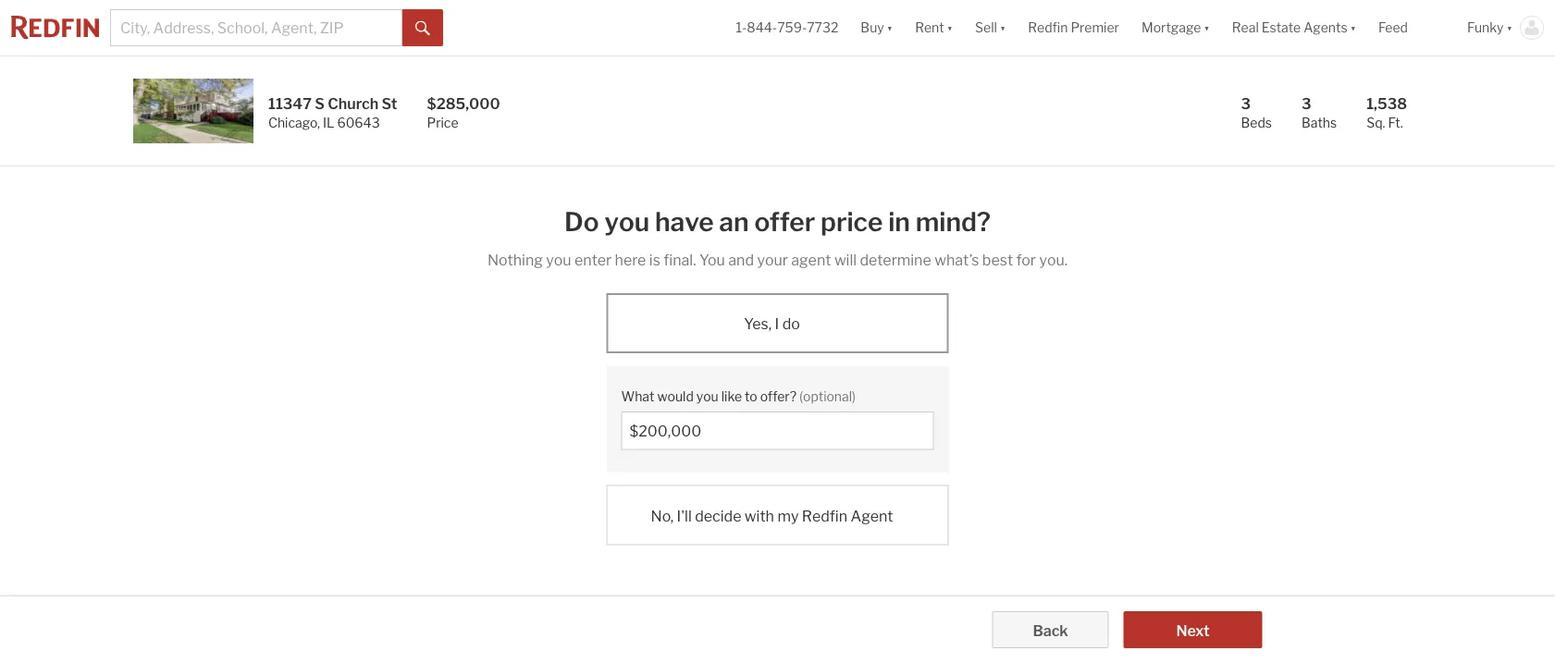 Task type: locate. For each thing, give the bounding box(es) containing it.
5 ▾ from the left
[[1350, 20, 1356, 36]]

3 up beds
[[1241, 94, 1251, 112]]

0 horizontal spatial you
[[546, 251, 571, 269]]

759-
[[777, 20, 807, 36]]

▾ inside real estate agents ▾ link
[[1350, 20, 1356, 36]]

next button
[[1124, 612, 1262, 649]]

you inside do you have an offer price in mind?. required field. element
[[604, 206, 650, 238]]

mortgage
[[1142, 20, 1201, 36]]

to
[[745, 389, 757, 404]]

0 horizontal spatial 3
[[1241, 94, 1251, 112]]

funky
[[1467, 20, 1504, 36]]

▾ right rent
[[947, 20, 953, 36]]

do you have an offer price in mind?. required field. element
[[487, 196, 1068, 241]]

sq.
[[1367, 115, 1385, 130]]

0 vertical spatial redfin
[[1028, 20, 1068, 36]]

what
[[621, 389, 654, 404]]

decide
[[695, 507, 741, 525]]

price
[[821, 206, 883, 238]]

3 up the baths
[[1302, 94, 1311, 112]]

redfin right the my
[[802, 507, 847, 525]]

▾ right 'agents'
[[1350, 20, 1356, 36]]

redfin premier
[[1028, 20, 1119, 36]]

like
[[721, 389, 742, 404]]

beds
[[1241, 115, 1272, 130]]

2 vertical spatial you
[[696, 389, 719, 404]]

2 ▾ from the left
[[947, 20, 953, 36]]

▾ inside buy ▾ dropdown button
[[887, 20, 893, 36]]

offer?
[[760, 389, 797, 404]]

mortgage ▾ button
[[1130, 0, 1221, 56]]

redfin
[[1028, 20, 1068, 36], [802, 507, 847, 525]]

is
[[649, 251, 660, 269]]

$0 text field
[[630, 422, 926, 440]]

3 inside 3 beds
[[1241, 94, 1251, 112]]

2 3 from the left
[[1302, 94, 1311, 112]]

you
[[699, 251, 725, 269]]

1 vertical spatial redfin
[[802, 507, 847, 525]]

no, i'll decide with my redfin agent
[[651, 507, 893, 525]]

1 horizontal spatial redfin
[[1028, 20, 1068, 36]]

buy ▾
[[861, 20, 893, 36]]

1-844-759-7732 link
[[736, 20, 839, 36]]

1 3 from the left
[[1241, 94, 1251, 112]]

sell ▾
[[975, 20, 1006, 36]]

▾ for mortgage ▾
[[1204, 20, 1210, 36]]

yes,
[[744, 315, 772, 333]]

estate
[[1262, 20, 1301, 36]]

1 ▾ from the left
[[887, 20, 893, 36]]

what would you like to offer? (optional)
[[621, 389, 856, 404]]

3 inside 3 baths
[[1302, 94, 1311, 112]]

2 horizontal spatial you
[[696, 389, 719, 404]]

▾ inside mortgage ▾ dropdown button
[[1204, 20, 1210, 36]]

3
[[1241, 94, 1251, 112], [1302, 94, 1311, 112]]

agents
[[1304, 20, 1348, 36]]

in
[[888, 206, 910, 238]]

1 horizontal spatial you
[[604, 206, 650, 238]]

1 vertical spatial you
[[546, 251, 571, 269]]

redfin premier button
[[1017, 0, 1130, 56]]

real
[[1232, 20, 1259, 36]]

1 horizontal spatial 3
[[1302, 94, 1311, 112]]

feed button
[[1367, 0, 1456, 56]]

1,538 sq. ft.
[[1367, 94, 1407, 130]]

no,
[[651, 507, 674, 525]]

▾ right mortgage
[[1204, 20, 1210, 36]]

7732
[[807, 20, 839, 36]]

▾
[[887, 20, 893, 36], [947, 20, 953, 36], [1000, 20, 1006, 36], [1204, 20, 1210, 36], [1350, 20, 1356, 36], [1507, 20, 1513, 36]]

you left like
[[696, 389, 719, 404]]

you for have
[[604, 206, 650, 238]]

il
[[323, 115, 334, 130]]

3 for 3 baths
[[1302, 94, 1311, 112]]

you up the here
[[604, 206, 650, 238]]

▾ right funky
[[1507, 20, 1513, 36]]

feed
[[1378, 20, 1408, 36]]

have
[[655, 206, 714, 238]]

0 horizontal spatial redfin
[[802, 507, 847, 525]]

▾ inside rent ▾ dropdown button
[[947, 20, 953, 36]]

redfin left premier
[[1028, 20, 1068, 36]]

buy
[[861, 20, 884, 36]]

60643
[[337, 115, 380, 130]]

$285,000
[[427, 94, 500, 112]]

real estate agents ▾ link
[[1232, 0, 1356, 56]]

buy ▾ button
[[850, 0, 904, 56]]

▾ inside sell ▾ dropdown button
[[1000, 20, 1006, 36]]

and
[[728, 251, 754, 269]]

▾ right sell
[[1000, 20, 1006, 36]]

you
[[604, 206, 650, 238], [546, 251, 571, 269], [696, 389, 719, 404]]

0 vertical spatial you
[[604, 206, 650, 238]]

you left 'enter'
[[546, 251, 571, 269]]

844-
[[747, 20, 777, 36]]

you.
[[1039, 251, 1068, 269]]

6 ▾ from the left
[[1507, 20, 1513, 36]]

▾ right buy
[[887, 20, 893, 36]]

4 ▾ from the left
[[1204, 20, 1210, 36]]

mind?
[[916, 206, 991, 238]]

offer
[[754, 206, 815, 238]]

3 ▾ from the left
[[1000, 20, 1006, 36]]

do
[[782, 315, 800, 333]]

1,538
[[1367, 94, 1407, 112]]



Task type: vqa. For each thing, say whether or not it's contained in the screenshot.
top are
no



Task type: describe. For each thing, give the bounding box(es) containing it.
i'll
[[677, 507, 692, 525]]

3 for 3 beds
[[1241, 94, 1251, 112]]

determine
[[860, 251, 931, 269]]

sell
[[975, 20, 997, 36]]

enter
[[575, 251, 612, 269]]

s
[[315, 94, 325, 112]]

$285,000 price
[[427, 94, 500, 130]]

next
[[1176, 622, 1210, 640]]

3 beds
[[1241, 94, 1272, 130]]

premier
[[1071, 20, 1119, 36]]

,
[[317, 115, 320, 130]]

▾ for buy ▾
[[887, 20, 893, 36]]

your
[[757, 251, 788, 269]]

sell ▾ button
[[975, 0, 1006, 56]]

rent ▾
[[915, 20, 953, 36]]

ft.
[[1388, 115, 1403, 130]]

mortgage ▾ button
[[1142, 0, 1210, 56]]

church
[[328, 94, 379, 112]]

will
[[834, 251, 857, 269]]

11347
[[268, 94, 312, 112]]

here
[[615, 251, 646, 269]]

back
[[1033, 622, 1068, 640]]

sell ▾ button
[[964, 0, 1017, 56]]

with
[[745, 507, 774, 525]]

redfin inside button
[[1028, 20, 1068, 36]]

agent
[[791, 251, 831, 269]]

1-
[[736, 20, 747, 36]]

for
[[1016, 251, 1036, 269]]

would
[[657, 389, 694, 404]]

rent
[[915, 20, 944, 36]]

what's
[[935, 251, 979, 269]]

▾ for sell ▾
[[1000, 20, 1006, 36]]

yes, i do
[[744, 315, 800, 333]]

City, Address, School, Agent, ZIP search field
[[110, 9, 402, 46]]

11347 s church st chicago , il 60643
[[268, 94, 397, 130]]

real estate agents ▾ button
[[1221, 0, 1367, 56]]

nothing
[[487, 251, 543, 269]]

rent ▾ button
[[915, 0, 953, 56]]

▾ for funky ▾
[[1507, 20, 1513, 36]]

real estate agents ▾
[[1232, 20, 1356, 36]]

rent ▾ button
[[904, 0, 964, 56]]

best
[[982, 251, 1013, 269]]

an
[[719, 206, 749, 238]]

st
[[382, 94, 397, 112]]

nothing you enter here is final. you and your agent will determine what's best for you.
[[487, 251, 1068, 269]]

my
[[777, 507, 799, 525]]

1-844-759-7732
[[736, 20, 839, 36]]

price
[[427, 115, 458, 130]]

back button
[[992, 612, 1109, 649]]

i
[[775, 315, 779, 333]]

agent
[[851, 507, 893, 525]]

3 baths
[[1302, 94, 1337, 130]]

mortgage ▾
[[1142, 20, 1210, 36]]

(optional)
[[799, 389, 856, 404]]

submit search image
[[415, 21, 430, 36]]

do
[[564, 206, 599, 238]]

funky ▾
[[1467, 20, 1513, 36]]

you for enter
[[546, 251, 571, 269]]

buy ▾ button
[[861, 0, 893, 56]]

do you have an offer price in mind?
[[564, 206, 991, 238]]

final.
[[664, 251, 696, 269]]

baths
[[1302, 115, 1337, 130]]

▾ for rent ▾
[[947, 20, 953, 36]]

chicago
[[268, 115, 317, 130]]



